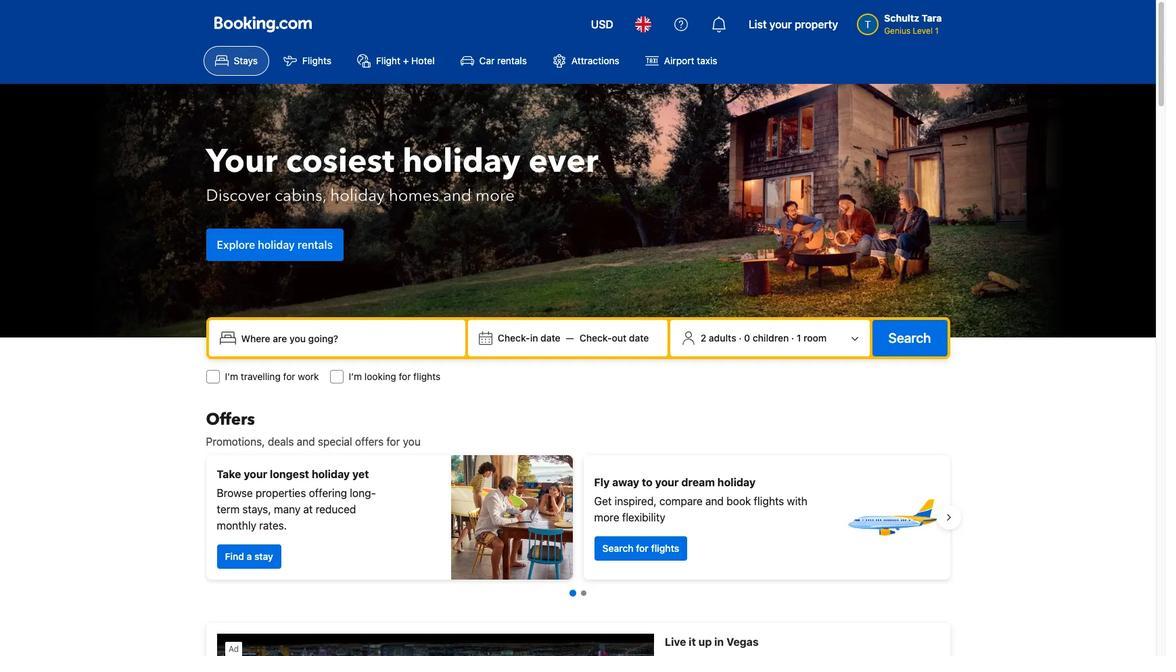 Task type: vqa. For each thing, say whether or not it's contained in the screenshot.
Search to the bottom
yes



Task type: locate. For each thing, give the bounding box(es) containing it.
1
[[936, 26, 939, 36], [797, 332, 802, 344]]

find a stay
[[225, 551, 273, 562]]

· right children
[[792, 332, 795, 344]]

your right take
[[244, 468, 267, 481]]

for down flexibility
[[636, 543, 649, 554]]

your right list
[[770, 18, 792, 30]]

search
[[889, 330, 932, 346], [603, 543, 634, 554]]

schultz
[[885, 12, 920, 24]]

0 horizontal spatial search
[[603, 543, 634, 554]]

holiday up book
[[718, 476, 756, 489]]

1 horizontal spatial your
[[656, 476, 679, 489]]

holiday up homes on the left of page
[[403, 139, 521, 184]]

1 horizontal spatial flights
[[651, 543, 680, 554]]

rentals
[[497, 55, 527, 66], [298, 239, 333, 251]]

date right in
[[541, 332, 561, 344]]

your account menu schultz tara genius level 1 element
[[858, 6, 948, 37]]

compare
[[660, 495, 703, 508]]

your inside take your longest holiday yet browse properties offering long- term stays, many at reduced monthly rates.
[[244, 468, 267, 481]]

1 horizontal spatial and
[[443, 184, 472, 207]]

discover
[[206, 184, 271, 207]]

0 vertical spatial search
[[889, 330, 932, 346]]

1 horizontal spatial date
[[629, 332, 649, 344]]

offers promotions, deals and special offers for you
[[206, 409, 421, 448]]

holiday
[[403, 139, 521, 184], [330, 184, 385, 207], [258, 239, 295, 251], [312, 468, 350, 481], [718, 476, 756, 489]]

and inside 'offers promotions, deals and special offers for you'
[[297, 436, 315, 448]]

1 inside 2 adults · 0 children · 1 room button
[[797, 332, 802, 344]]

0 horizontal spatial rentals
[[298, 239, 333, 251]]

0 horizontal spatial check-
[[498, 332, 530, 344]]

offers
[[206, 409, 255, 431]]

0 horizontal spatial and
[[297, 436, 315, 448]]

holiday inside fly away to your dream holiday get inspired, compare and book flights with more flexibility
[[718, 476, 756, 489]]

1 date from the left
[[541, 332, 561, 344]]

i'm travelling for work
[[225, 371, 319, 382]]

flights down flexibility
[[651, 543, 680, 554]]

1 vertical spatial and
[[297, 436, 315, 448]]

take your longest holiday yet browse properties offering long- term stays, many at reduced monthly rates.
[[217, 468, 376, 532]]

1 horizontal spatial check-
[[580, 332, 612, 344]]

and left book
[[706, 495, 724, 508]]

flights inside search for flights link
[[651, 543, 680, 554]]

usd button
[[583, 8, 622, 41]]

explore holiday rentals link
[[206, 228, 344, 261]]

your
[[770, 18, 792, 30], [244, 468, 267, 481], [656, 476, 679, 489]]

many
[[274, 504, 301, 516]]

airport
[[664, 55, 695, 66]]

2 adults · 0 children · 1 room
[[701, 332, 827, 344]]

rentals down cabins,
[[298, 239, 333, 251]]

2 vertical spatial flights
[[651, 543, 680, 554]]

taxis
[[697, 55, 718, 66]]

holiday up offering
[[312, 468, 350, 481]]

schultz tara genius level 1
[[885, 12, 942, 36]]

0 vertical spatial and
[[443, 184, 472, 207]]

1 horizontal spatial ·
[[792, 332, 795, 344]]

list your property
[[749, 18, 839, 30]]

stay
[[254, 551, 273, 562]]

0 vertical spatial rentals
[[497, 55, 527, 66]]

region
[[195, 450, 961, 585]]

1 horizontal spatial search
[[889, 330, 932, 346]]

search inside 'region'
[[603, 543, 634, 554]]

1 down tara
[[936, 26, 939, 36]]

2 horizontal spatial your
[[770, 18, 792, 30]]

cosiest
[[286, 139, 395, 184]]

for
[[283, 371, 295, 382], [399, 371, 411, 382], [387, 436, 400, 448], [636, 543, 649, 554]]

check- left —
[[498, 332, 530, 344]]

holiday inside take your longest holiday yet browse properties offering long- term stays, many at reduced monthly rates.
[[312, 468, 350, 481]]

for left you
[[387, 436, 400, 448]]

list
[[749, 18, 767, 30]]

date right out
[[629, 332, 649, 344]]

flights left with
[[754, 495, 785, 508]]

search for flights
[[603, 543, 680, 554]]

booking.com image
[[214, 16, 312, 32]]

more
[[476, 184, 515, 207], [595, 512, 620, 524]]

search for flights link
[[595, 537, 688, 561]]

progress bar
[[570, 590, 586, 597]]

0 horizontal spatial ·
[[739, 332, 742, 344]]

check- right —
[[580, 332, 612, 344]]

1 vertical spatial rentals
[[298, 239, 333, 251]]

2 · from the left
[[792, 332, 795, 344]]

· left 0
[[739, 332, 742, 344]]

rentals right "car"
[[497, 55, 527, 66]]

0 vertical spatial 1
[[936, 26, 939, 36]]

and inside "your cosiest holiday ever discover cabins, holiday homes and more"
[[443, 184, 472, 207]]

2 horizontal spatial flights
[[754, 495, 785, 508]]

flight + hotel
[[376, 55, 435, 66]]

and right deals
[[297, 436, 315, 448]]

and
[[443, 184, 472, 207], [297, 436, 315, 448], [706, 495, 724, 508]]

yet
[[353, 468, 369, 481]]

0 horizontal spatial your
[[244, 468, 267, 481]]

1 vertical spatial search
[[603, 543, 634, 554]]

0 vertical spatial flights
[[414, 371, 441, 382]]

your
[[206, 139, 278, 184]]

flights right looking
[[414, 371, 441, 382]]

2 check- from the left
[[580, 332, 612, 344]]

i'm
[[225, 371, 238, 382]]

Where are you going? field
[[236, 326, 460, 351]]

1 vertical spatial flights
[[754, 495, 785, 508]]

2 horizontal spatial and
[[706, 495, 724, 508]]

children
[[753, 332, 789, 344]]

explore
[[217, 239, 255, 251]]

0 horizontal spatial 1
[[797, 332, 802, 344]]

homes
[[389, 184, 439, 207]]

check-
[[498, 332, 530, 344], [580, 332, 612, 344]]

search inside button
[[889, 330, 932, 346]]

and inside fly away to your dream holiday get inspired, compare and book flights with more flexibility
[[706, 495, 724, 508]]

0 vertical spatial more
[[476, 184, 515, 207]]

to
[[642, 476, 653, 489]]

1 horizontal spatial 1
[[936, 26, 939, 36]]

for right looking
[[399, 371, 411, 382]]

1 check- from the left
[[498, 332, 530, 344]]

0 horizontal spatial date
[[541, 332, 561, 344]]

1 horizontal spatial more
[[595, 512, 620, 524]]

2 vertical spatial and
[[706, 495, 724, 508]]

rates.
[[259, 520, 287, 532]]

and right homes on the left of page
[[443, 184, 472, 207]]

holiday down cosiest
[[330, 184, 385, 207]]

take your longest holiday yet image
[[451, 455, 573, 580]]

car rentals
[[480, 55, 527, 66]]

1 vertical spatial more
[[595, 512, 620, 524]]

offering
[[309, 487, 347, 499]]

·
[[739, 332, 742, 344], [792, 332, 795, 344]]

offers main content
[[195, 409, 961, 656]]

attractions link
[[541, 46, 631, 76]]

1 left room
[[797, 332, 802, 344]]

0 horizontal spatial flights
[[414, 371, 441, 382]]

date
[[541, 332, 561, 344], [629, 332, 649, 344]]

2 date from the left
[[629, 332, 649, 344]]

car rentals link
[[449, 46, 539, 76]]

fly away to your dream holiday image
[[845, 470, 940, 565]]

your right to
[[656, 476, 679, 489]]

0 horizontal spatial more
[[476, 184, 515, 207]]

1 vertical spatial 1
[[797, 332, 802, 344]]

looking
[[365, 371, 396, 382]]

find a stay link
[[217, 545, 281, 569]]

your cosiest holiday ever discover cabins, holiday homes and more
[[206, 139, 599, 207]]



Task type: describe. For each thing, give the bounding box(es) containing it.
flights
[[302, 55, 332, 66]]

i'm looking for flights
[[349, 371, 441, 382]]

flight
[[376, 55, 401, 66]]

flights inside fly away to your dream holiday get inspired, compare and book flights with more flexibility
[[754, 495, 785, 508]]

stays
[[234, 55, 258, 66]]

travelling
[[241, 371, 281, 382]]

airport taxis link
[[634, 46, 729, 76]]

long-
[[350, 487, 376, 499]]

level
[[913, 26, 933, 36]]

at
[[303, 504, 313, 516]]

2
[[701, 332, 707, 344]]

you
[[403, 436, 421, 448]]

more inside "your cosiest holiday ever discover cabins, holiday homes and more"
[[476, 184, 515, 207]]

inspired,
[[615, 495, 657, 508]]

check-out date button
[[574, 326, 655, 351]]

cabins,
[[275, 184, 326, 207]]

adults
[[709, 332, 737, 344]]

get
[[595, 495, 612, 508]]

for left work
[[283, 371, 295, 382]]

progress bar inside offers main content
[[570, 590, 586, 597]]

your for property
[[770, 18, 792, 30]]

ever
[[529, 139, 599, 184]]

region containing take your longest holiday yet
[[195, 450, 961, 585]]

genius
[[885, 26, 911, 36]]

stays,
[[243, 504, 271, 516]]

fly
[[595, 476, 610, 489]]

dream
[[682, 476, 715, 489]]

check-in date — check-out date
[[498, 332, 649, 344]]

attractions
[[572, 55, 620, 66]]

car
[[480, 55, 495, 66]]

list your property link
[[741, 8, 847, 41]]

+
[[403, 55, 409, 66]]

tara
[[922, 12, 942, 24]]

a
[[247, 551, 252, 562]]

browse
[[217, 487, 253, 499]]

offers
[[355, 436, 384, 448]]

special
[[318, 436, 352, 448]]

in
[[530, 332, 538, 344]]

away
[[613, 476, 640, 489]]

your for longest
[[244, 468, 267, 481]]

flights link
[[272, 46, 343, 76]]

search for search for flights
[[603, 543, 634, 554]]

work
[[298, 371, 319, 382]]

flight + hotel link
[[346, 46, 446, 76]]

fly away to your dream holiday get inspired, compare and book flights with more flexibility
[[595, 476, 808, 524]]

holiday right explore
[[258, 239, 295, 251]]

longest
[[270, 468, 309, 481]]

promotions,
[[206, 436, 265, 448]]

flexibility
[[623, 512, 666, 524]]

deals
[[268, 436, 294, 448]]

1 · from the left
[[739, 332, 742, 344]]

check-in date button
[[493, 326, 566, 351]]

property
[[795, 18, 839, 30]]

hotel
[[412, 55, 435, 66]]

airport taxis
[[664, 55, 718, 66]]

properties
[[256, 487, 306, 499]]

reduced
[[316, 504, 356, 516]]

find
[[225, 551, 244, 562]]

your inside fly away to your dream holiday get inspired, compare and book flights with more flexibility
[[656, 476, 679, 489]]

usd
[[591, 18, 614, 30]]

book
[[727, 495, 751, 508]]

out
[[612, 332, 627, 344]]

more inside fly away to your dream holiday get inspired, compare and book flights with more flexibility
[[595, 512, 620, 524]]

search for search
[[889, 330, 932, 346]]

1 inside schultz tara genius level 1
[[936, 26, 939, 36]]

take
[[217, 468, 241, 481]]

1 horizontal spatial rentals
[[497, 55, 527, 66]]

for inside 'offers promotions, deals and special offers for you'
[[387, 436, 400, 448]]

with
[[787, 495, 808, 508]]

explore holiday rentals
[[217, 239, 333, 251]]

for inside search for flights link
[[636, 543, 649, 554]]

term
[[217, 504, 240, 516]]

search button
[[873, 320, 948, 357]]

2 adults · 0 children · 1 room button
[[676, 326, 865, 351]]

monthly
[[217, 520, 256, 532]]

stays link
[[203, 46, 269, 76]]

—
[[566, 332, 574, 344]]

0
[[745, 332, 751, 344]]

i'm
[[349, 371, 362, 382]]

room
[[804, 332, 827, 344]]



